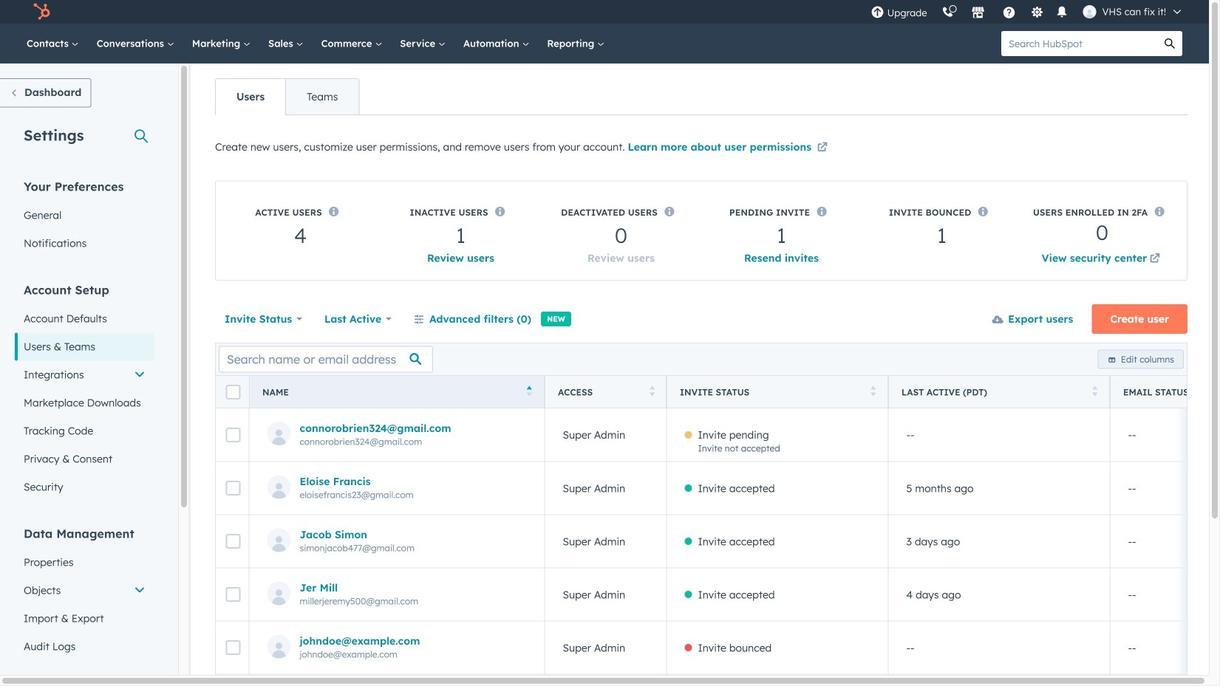 Task type: vqa. For each thing, say whether or not it's contained in the screenshot.
the Last Active element on the right bottom
yes



Task type: describe. For each thing, give the bounding box(es) containing it.
access element
[[545, 675, 667, 687]]

1 press to sort. element from the left
[[650, 386, 655, 399]]

2 press to sort. element from the left
[[871, 386, 876, 399]]

email status element
[[1110, 675, 1220, 687]]

invite status element
[[667, 675, 889, 687]]

name element
[[249, 675, 545, 687]]

your preferences element
[[15, 179, 154, 258]]

Search HubSpot search field
[[1002, 31, 1158, 56]]

ascending sort. press to sort descending. image
[[527, 386, 532, 397]]

Search name or email address search field
[[219, 346, 433, 373]]

terry turtle image
[[1083, 5, 1097, 18]]



Task type: locate. For each thing, give the bounding box(es) containing it.
marketplaces image
[[972, 7, 985, 20]]

press to sort. image for second 'press to sort.' element
[[871, 386, 876, 397]]

menu
[[864, 0, 1192, 24]]

1 horizontal spatial press to sort. image
[[871, 386, 876, 397]]

account setup element
[[15, 282, 154, 502]]

press to sort. image
[[1092, 386, 1098, 397]]

0 horizontal spatial press to sort. image
[[650, 386, 655, 397]]

last active element
[[889, 675, 1110, 687]]

3 press to sort. element from the left
[[1092, 386, 1098, 399]]

ascending sort. press to sort descending. element
[[527, 386, 532, 399]]

2 press to sort. image from the left
[[871, 386, 876, 397]]

link opens in a new window image
[[1150, 254, 1160, 265]]

link opens in a new window image
[[818, 139, 828, 157], [818, 143, 828, 153], [1150, 251, 1160, 268]]

press to sort. image for third 'press to sort.' element from right
[[650, 386, 655, 397]]

1 horizontal spatial press to sort. element
[[871, 386, 876, 399]]

data management element
[[15, 526, 154, 661]]

press to sort. image
[[650, 386, 655, 397], [871, 386, 876, 397]]

2 horizontal spatial press to sort. element
[[1092, 386, 1098, 399]]

1 press to sort. image from the left
[[650, 386, 655, 397]]

navigation
[[215, 78, 360, 115]]

0 horizontal spatial press to sort. element
[[650, 386, 655, 399]]

press to sort. element
[[650, 386, 655, 399], [871, 386, 876, 399], [1092, 386, 1098, 399]]



